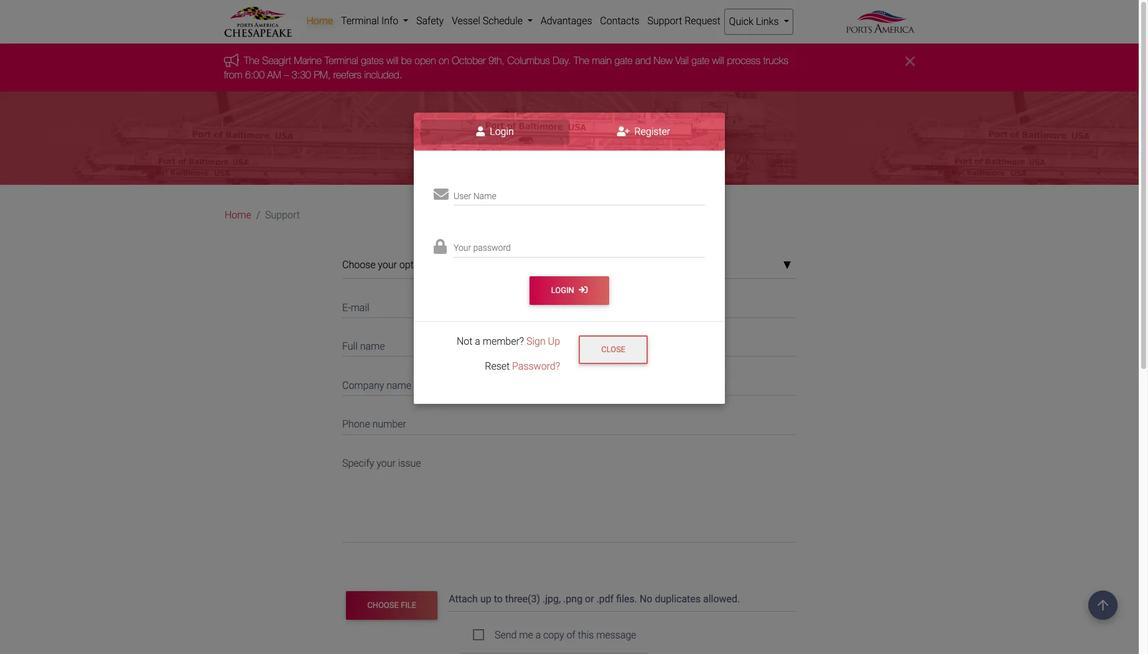Task type: vqa. For each thing, say whether or not it's contained in the screenshot.
leftmost Support
yes



Task type: locate. For each thing, give the bounding box(es) containing it.
0 horizontal spatial the
[[244, 55, 260, 66]]

advantages
[[541, 15, 592, 27]]

0 vertical spatial home
[[307, 15, 333, 27]]

seagirt
[[262, 55, 291, 66]]

will
[[387, 55, 399, 66], [713, 55, 725, 66]]

–
[[284, 69, 289, 80]]

login left sign in icon
[[551, 286, 577, 295]]

gate
[[615, 55, 633, 66], [692, 55, 710, 66]]

home link
[[303, 9, 337, 34], [225, 208, 251, 223]]

name for full name
[[360, 341, 385, 353]]

0 vertical spatial your
[[378, 259, 397, 271]]

quick links
[[730, 16, 782, 27]]

will left be
[[387, 55, 399, 66]]

reefers
[[334, 69, 362, 80]]

Phone number text field
[[342, 411, 797, 435]]

not
[[457, 336, 473, 347]]

user plus image
[[617, 127, 630, 136]]

a
[[475, 336, 481, 347], [536, 629, 541, 641]]

0 horizontal spatial gate
[[615, 55, 633, 66]]

1 will from the left
[[387, 55, 399, 66]]

the
[[244, 55, 260, 66], [574, 55, 590, 66]]

choose your option
[[342, 259, 427, 271]]

company name
[[342, 380, 412, 392]]

marine
[[294, 55, 322, 66]]

the seagirt marine terminal gates will be open on october 9th, columbus day. the main gate and new vail gate will process trucks from 6:00 am – 3:30 pm, reefers included. link
[[224, 55, 789, 80]]

close image
[[906, 54, 915, 69]]

1 vertical spatial support
[[265, 209, 300, 221]]

be
[[401, 55, 412, 66]]

0 horizontal spatial home
[[225, 209, 251, 221]]

0 horizontal spatial name
[[360, 341, 385, 353]]

send me a copy of this message
[[495, 629, 637, 641]]

not a member? sign up
[[457, 336, 560, 347]]

e-
[[342, 302, 351, 314]]

your
[[378, 259, 397, 271], [377, 458, 396, 469]]

sign up link
[[527, 336, 560, 347]]

envelope image
[[434, 187, 449, 202]]

choose for choose your option
[[342, 259, 376, 271]]

password? link
[[512, 360, 560, 372]]

go to top image
[[1089, 591, 1118, 620]]

e-mail
[[342, 302, 370, 314]]

will left the 'process'
[[713, 55, 725, 66]]

reset password?
[[485, 360, 560, 372]]

gate right vail at the top of page
[[692, 55, 710, 66]]

1 horizontal spatial login
[[551, 286, 577, 295]]

gate left and
[[615, 55, 633, 66]]

1 vertical spatial login
[[551, 286, 577, 295]]

0 vertical spatial choose
[[342, 259, 376, 271]]

the up 6:00
[[244, 55, 260, 66]]

name right company on the bottom of page
[[387, 380, 412, 392]]

the right day.
[[574, 55, 590, 66]]

1 horizontal spatial home link
[[303, 9, 337, 34]]

tab list
[[414, 113, 725, 151]]

the seagirt marine terminal gates will be open on october 9th, columbus day. the main gate and new vail gate will process trucks from 6:00 am – 3:30 pm, reefers included.
[[224, 55, 789, 80]]

0 horizontal spatial login
[[488, 126, 514, 138]]

me
[[520, 629, 533, 641]]

support for support
[[265, 209, 300, 221]]

name right full
[[360, 341, 385, 353]]

0 horizontal spatial a
[[475, 336, 481, 347]]

support
[[648, 15, 683, 27], [265, 209, 300, 221]]

request
[[685, 15, 721, 27]]

copy
[[544, 629, 565, 641]]

0 vertical spatial name
[[360, 341, 385, 353]]

choose left file
[[368, 601, 399, 610]]

option
[[400, 259, 427, 271]]

specify
[[342, 458, 374, 469]]

0 vertical spatial home link
[[303, 9, 337, 34]]

your left option
[[378, 259, 397, 271]]

1 vertical spatial choose
[[368, 601, 399, 610]]

a right me
[[536, 629, 541, 641]]

0 vertical spatial login
[[488, 126, 514, 138]]

new
[[654, 55, 673, 66]]

gates
[[361, 55, 384, 66]]

password
[[474, 243, 511, 253]]

login
[[488, 126, 514, 138], [551, 286, 577, 295]]

choose
[[342, 259, 376, 271], [368, 601, 399, 610]]

login inside button
[[551, 286, 577, 295]]

1 horizontal spatial name
[[387, 380, 412, 392]]

Full name text field
[[342, 333, 797, 357]]

1 vertical spatial your
[[377, 458, 396, 469]]

1 vertical spatial home
[[225, 209, 251, 221]]

1 the from the left
[[244, 55, 260, 66]]

your left the issue on the left
[[377, 458, 396, 469]]

your
[[454, 243, 471, 253]]

User Name text field
[[454, 183, 705, 205]]

1 horizontal spatial a
[[536, 629, 541, 641]]

pm,
[[314, 69, 331, 80]]

process
[[728, 55, 761, 66]]

number
[[373, 419, 406, 430]]

bullhorn image
[[224, 53, 244, 67]]

0 horizontal spatial home link
[[225, 208, 251, 223]]

1 horizontal spatial the
[[574, 55, 590, 66]]

0 vertical spatial support
[[648, 15, 683, 27]]

1 horizontal spatial will
[[713, 55, 725, 66]]

1 horizontal spatial home
[[307, 15, 333, 27]]

name
[[474, 191, 497, 201]]

1 horizontal spatial gate
[[692, 55, 710, 66]]

mail
[[351, 302, 370, 314]]

company
[[342, 380, 384, 392]]

included.
[[364, 69, 402, 80]]

phone
[[342, 419, 370, 430]]

0 horizontal spatial will
[[387, 55, 399, 66]]

1 horizontal spatial support
[[648, 15, 683, 27]]

a right not on the bottom left of page
[[475, 336, 481, 347]]

2 gate from the left
[[692, 55, 710, 66]]

support for support request
[[648, 15, 683, 27]]

Attach up to three(3) .jpg, .png or .pdf files. No duplicates allowed. text field
[[448, 588, 800, 612]]

safety
[[417, 15, 444, 27]]

Specify your issue text field
[[342, 450, 797, 543]]

1 vertical spatial name
[[387, 380, 412, 392]]

choose up mail
[[342, 259, 376, 271]]

0 horizontal spatial support
[[265, 209, 300, 221]]

home
[[307, 15, 333, 27], [225, 209, 251, 221]]

name
[[360, 341, 385, 353], [387, 380, 412, 392]]

1 vertical spatial a
[[536, 629, 541, 641]]

login right user image
[[488, 126, 514, 138]]

october
[[452, 55, 486, 66]]



Task type: describe. For each thing, give the bounding box(es) containing it.
message
[[597, 629, 637, 641]]

register link
[[570, 120, 718, 145]]

full name
[[342, 341, 385, 353]]

safety link
[[413, 9, 448, 34]]

day.
[[553, 55, 571, 66]]

sign in image
[[579, 286, 588, 295]]

this
[[578, 629, 594, 641]]

terminal
[[325, 55, 358, 66]]

Company name text field
[[342, 372, 797, 396]]

your password
[[454, 243, 511, 253]]

support request
[[648, 15, 721, 27]]

close button
[[579, 336, 648, 364]]

reset
[[485, 360, 510, 372]]

login inside tab list
[[488, 126, 514, 138]]

2 will from the left
[[713, 55, 725, 66]]

login button
[[530, 276, 609, 305]]

close
[[602, 345, 626, 354]]

advantages link
[[537, 9, 596, 34]]

the seagirt marine terminal gates will be open on october 9th, columbus day. the main gate and new vail gate will process trucks from 6:00 am – 3:30 pm, reefers included. alert
[[0, 44, 1139, 92]]

9th,
[[489, 55, 505, 66]]

send
[[495, 629, 517, 641]]

am
[[267, 69, 281, 80]]

sign
[[527, 336, 546, 347]]

name for company name
[[387, 380, 412, 392]]

open
[[415, 55, 436, 66]]

2 the from the left
[[574, 55, 590, 66]]

contacts
[[600, 15, 640, 27]]

quick
[[730, 16, 754, 27]]

lock image
[[434, 239, 447, 254]]

and
[[636, 55, 651, 66]]

on
[[439, 55, 449, 66]]

Your password password field
[[454, 235, 705, 258]]

tab list containing login
[[414, 113, 725, 151]]

your for choose
[[378, 259, 397, 271]]

choose file
[[368, 601, 417, 610]]

member?
[[483, 336, 524, 347]]

phone number
[[342, 419, 406, 430]]

6:00
[[245, 69, 265, 80]]

user name
[[454, 191, 497, 201]]

1 gate from the left
[[615, 55, 633, 66]]

contacts link
[[596, 9, 644, 34]]

user image
[[477, 127, 485, 136]]

0 vertical spatial a
[[475, 336, 481, 347]]

register
[[632, 126, 671, 138]]

user
[[454, 191, 472, 201]]

from
[[224, 69, 243, 80]]

vail
[[676, 55, 689, 66]]

password?
[[512, 360, 560, 372]]

home for bottommost home link
[[225, 209, 251, 221]]

trucks
[[764, 55, 789, 66]]

columbus
[[508, 55, 550, 66]]

issue
[[398, 458, 421, 469]]

file
[[401, 601, 417, 610]]

specify your issue
[[342, 458, 421, 469]]

main
[[592, 55, 612, 66]]

of
[[567, 629, 576, 641]]

choose for choose file
[[368, 601, 399, 610]]

full
[[342, 341, 358, 353]]

your for specify
[[377, 458, 396, 469]]

home for home link to the top
[[307, 15, 333, 27]]

3:30
[[292, 69, 311, 80]]

login link
[[421, 120, 570, 145]]

quick links link
[[725, 9, 794, 35]]

links
[[756, 16, 779, 27]]

1 vertical spatial home link
[[225, 208, 251, 223]]

up
[[548, 336, 560, 347]]

E-mail email field
[[342, 294, 797, 318]]

support request link
[[644, 9, 725, 34]]



